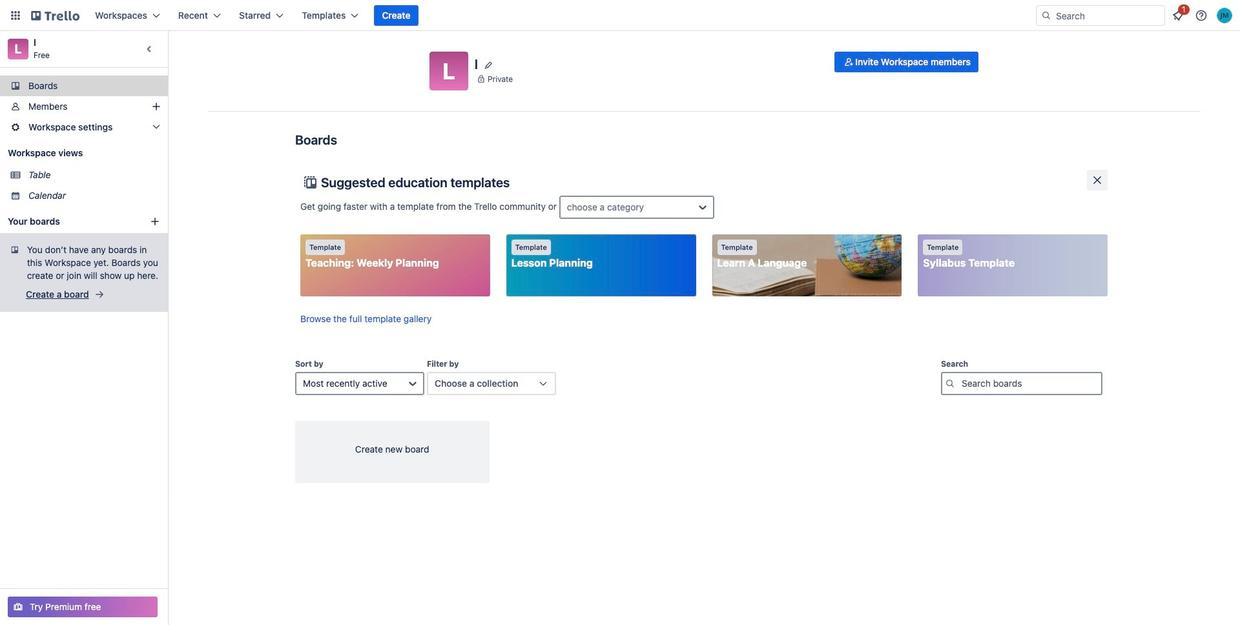 Task type: vqa. For each thing, say whether or not it's contained in the screenshot.
"board"
no



Task type: locate. For each thing, give the bounding box(es) containing it.
jeremy miller (jeremymiller198) image
[[1217, 8, 1233, 23]]

your boards with 0 items element
[[8, 214, 143, 229]]

sm image
[[843, 56, 856, 68]]

add board image
[[150, 216, 160, 227]]

Search boards text field
[[941, 372, 1103, 395]]

workspace navigation collapse icon image
[[141, 40, 159, 58]]



Task type: describe. For each thing, give the bounding box(es) containing it.
1 notification image
[[1171, 8, 1186, 23]]

primary element
[[0, 0, 1240, 31]]

open information menu image
[[1195, 9, 1208, 22]]

back to home image
[[31, 5, 79, 26]]

Search field
[[1052, 6, 1165, 25]]

search image
[[1041, 10, 1052, 21]]



